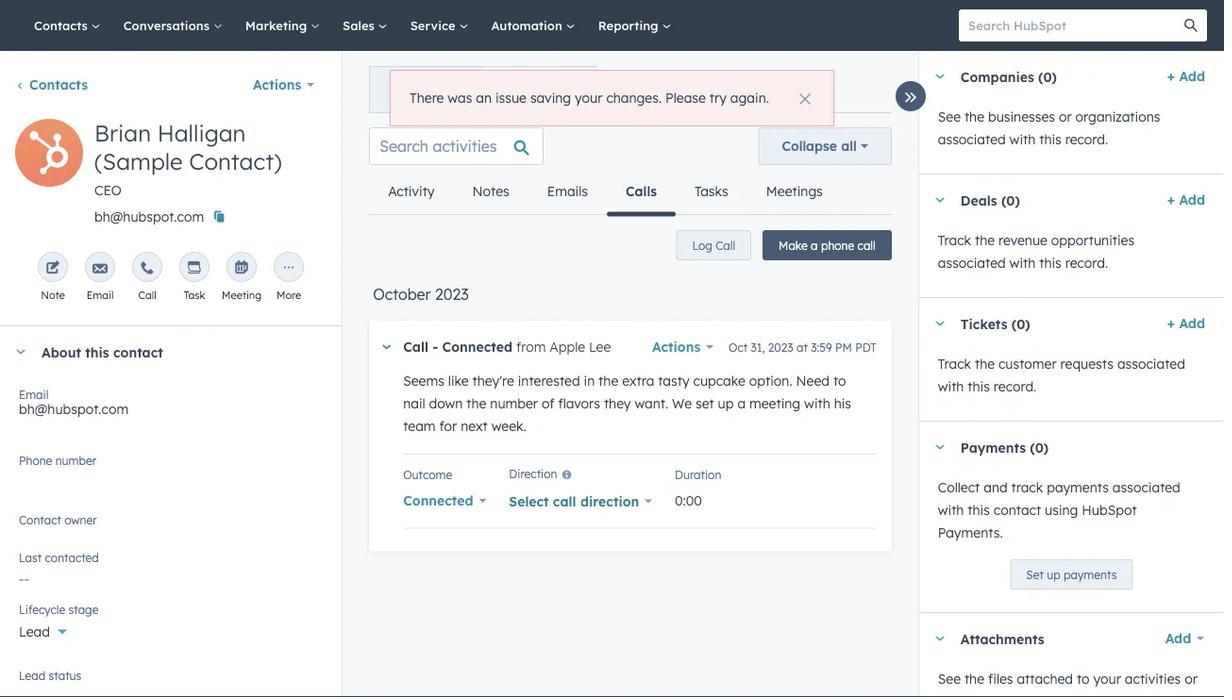 Task type: describe. For each thing, give the bounding box(es) containing it.
call image
[[140, 261, 155, 277]]

associated for track the customer requests associated with this record.
[[1117, 356, 1185, 372]]

1 vertical spatial 2023
[[768, 340, 793, 354]]

brian halligan (sample contact) ceo
[[94, 119, 282, 199]]

owner up last contacted
[[41, 520, 79, 537]]

(0) for deals (0)
[[1001, 192, 1020, 208]]

oct
[[729, 340, 748, 354]]

try
[[710, 90, 727, 106]]

saving
[[530, 90, 571, 106]]

last
[[19, 551, 42, 565]]

collapse all button
[[758, 127, 892, 165]]

number inside seems like they're interested in the extra tasty cupcake option. need to nail down the number of flavors they want. we set up a meeting with his team for next week.
[[490, 395, 538, 412]]

collapse all
[[782, 138, 857, 154]]

Search HubSpot search field
[[959, 9, 1190, 42]]

tickets (0) button
[[919, 298, 1160, 349]]

task image
[[187, 261, 202, 277]]

this inside see the businesses or organizations associated with this record.
[[1039, 131, 1062, 148]]

about this contact
[[42, 344, 163, 360]]

payments (0) button
[[919, 422, 1198, 473]]

set up payments link
[[1010, 560, 1133, 590]]

the up next
[[467, 395, 486, 412]]

add for track the customer requests associated with this record.
[[1179, 315, 1205, 332]]

up inside seems like they're interested in the extra tasty cupcake option. need to nail down the number of flavors they want. we set up a meeting with his team for next week.
[[718, 395, 734, 412]]

tasks
[[695, 183, 728, 200]]

search image
[[1185, 19, 1198, 32]]

with inside see the businesses or organizations associated with this record.
[[1010, 131, 1036, 148]]

track for track the revenue opportunities associated with this record.
[[938, 232, 971, 249]]

0 vertical spatial actions button
[[241, 66, 327, 104]]

caret image for about this contact
[[15, 350, 26, 354]]

about
[[42, 344, 81, 360]]

edit button
[[15, 119, 83, 193]]

your for activities
[[1093, 671, 1121, 688]]

direction
[[509, 467, 557, 481]]

call for call - connected from apple lee
[[403, 339, 428, 355]]

from
[[516, 339, 546, 355]]

this inside dropdown button
[[85, 344, 109, 360]]

changes.
[[606, 90, 662, 106]]

calls
[[626, 183, 657, 200]]

the right in
[[599, 373, 618, 389]]

with for customer
[[938, 378, 964, 395]]

there
[[410, 90, 444, 106]]

Last contacted text field
[[19, 562, 323, 592]]

in
[[584, 373, 595, 389]]

record. inside track the customer requests associated with this record.
[[994, 378, 1037, 395]]

31,
[[751, 340, 765, 354]]

caret image for attachments
[[934, 637, 945, 641]]

actions inside october 2023 feed
[[652, 339, 701, 355]]

this inside track the customer requests associated with this record.
[[968, 378, 990, 395]]

no owner button
[[19, 510, 323, 541]]

with for track
[[938, 502, 964, 519]]

emails button
[[528, 169, 607, 214]]

seems like they're interested in the extra tasty cupcake option. need to nail down the number of flavors they want. we set up a meeting with his team for next week.
[[403, 373, 851, 435]]

task
[[184, 289, 205, 302]]

0 vertical spatial actions
[[253, 76, 301, 93]]

with inside seems like they're interested in the extra tasty cupcake option. need to nail down the number of flavors they want. we set up a meeting with his team for next week.
[[804, 395, 830, 412]]

-
[[433, 339, 438, 355]]

contacted
[[45, 551, 99, 565]]

navigation inside october 2023 feed
[[369, 169, 842, 217]]

up inside 'link'
[[1047, 568, 1061, 582]]

collapse
[[782, 138, 837, 154]]

companies (0)
[[961, 68, 1057, 85]]

this inside track the revenue opportunities associated with this record.
[[1039, 255, 1062, 271]]

revenue
[[999, 232, 1048, 249]]

his
[[834, 395, 851, 412]]

for
[[439, 418, 457, 435]]

+ for track the revenue opportunities associated with this record.
[[1167, 192, 1175, 208]]

caret image for tickets (0)
[[934, 321, 945, 326]]

activities button
[[481, 67, 595, 112]]

email image
[[93, 261, 108, 277]]

phone number
[[19, 454, 96, 468]]

this inside collect and track payments associated with this contact using hubspot payments.
[[968, 502, 990, 519]]

duration
[[675, 467, 721, 482]]

(0) for tickets (0)
[[1012, 315, 1030, 332]]

associated for collect and track payments associated with this contact using hubspot payments.
[[1113, 479, 1181, 496]]

companies (0) button
[[919, 51, 1160, 102]]

activities
[[509, 81, 569, 98]]

select
[[509, 493, 549, 510]]

deals
[[961, 192, 997, 208]]

attachments
[[961, 631, 1045, 647]]

lead button
[[19, 613, 323, 645]]

oct 31, 2023 at 3:59 pm pdt
[[729, 340, 877, 354]]

the for companies (0)
[[965, 109, 984, 125]]

log
[[692, 238, 712, 252]]

connected inside popup button
[[403, 492, 473, 509]]

+ add for see the businesses or organizations associated with this record.
[[1167, 68, 1205, 84]]

+ add for track the revenue opportunities associated with this record.
[[1167, 192, 1205, 208]]

log call
[[692, 238, 735, 252]]

caret image
[[934, 74, 945, 79]]

automation
[[491, 17, 566, 33]]

1 horizontal spatial to
[[1000, 694, 1013, 698]]

0:00
[[675, 492, 702, 509]]

see for see the files attached to your activities or uploaded to this record.
[[938, 671, 961, 688]]

1 vertical spatial contacts
[[29, 76, 88, 93]]

extra
[[622, 373, 654, 389]]

of
[[542, 395, 554, 412]]

meeting image
[[234, 261, 249, 277]]

october 2023 feed
[[354, 112, 907, 574]]

set
[[1026, 568, 1044, 582]]

like
[[448, 373, 469, 389]]

search button
[[1175, 9, 1207, 42]]

week.
[[491, 418, 526, 435]]

lee
[[589, 339, 611, 355]]

sales link
[[331, 0, 399, 51]]

reporting link
[[587, 0, 683, 51]]

contact owner no owner
[[19, 513, 97, 537]]

tickets
[[961, 315, 1008, 332]]

october
[[373, 285, 431, 304]]

call for call
[[138, 289, 156, 302]]

again.
[[730, 90, 769, 106]]

0 vertical spatial bh@hubspot.com
[[94, 209, 204, 225]]

see the files attached to your activities or uploaded to this record.
[[938, 671, 1198, 698]]

select call direction
[[509, 493, 639, 510]]

with for revenue
[[1010, 255, 1036, 271]]

at
[[797, 340, 808, 354]]

0 horizontal spatial number
[[55, 454, 96, 468]]

navigation containing overview
[[369, 66, 596, 113]]

payments inside 'link'
[[1064, 568, 1117, 582]]

activities
[[1125, 671, 1181, 688]]

make
[[779, 238, 808, 252]]

notes button
[[454, 169, 528, 214]]

collect and track payments associated with this contact using hubspot payments.
[[938, 479, 1181, 541]]

+ for track the customer requests associated with this record.
[[1167, 315, 1175, 332]]

october 2023
[[373, 285, 469, 304]]

overview button
[[370, 67, 481, 112]]

and
[[984, 479, 1008, 496]]

next
[[461, 418, 488, 435]]

call inside popup button
[[553, 493, 576, 510]]

add inside popup button
[[1165, 630, 1191, 647]]

apple
[[550, 339, 585, 355]]

service
[[410, 17, 459, 33]]

(0) for payments (0)
[[1030, 439, 1049, 456]]

caret image for deals (0)
[[934, 198, 945, 202]]

+ add button for track the revenue opportunities associated with this record.
[[1167, 189, 1205, 211]]

+ for see the businesses or organizations associated with this record.
[[1167, 68, 1175, 84]]

add button
[[1153, 620, 1205, 658]]



Task type: locate. For each thing, give the bounding box(es) containing it.
(0) up "track"
[[1030, 439, 1049, 456]]

a
[[811, 238, 818, 252], [738, 395, 746, 412]]

1 horizontal spatial your
[[1093, 671, 1121, 688]]

organizations
[[1076, 109, 1160, 125]]

to up his
[[833, 373, 846, 389]]

0 vertical spatial 2023
[[435, 285, 469, 304]]

this right about
[[85, 344, 109, 360]]

the left revenue
[[975, 232, 995, 249]]

the inside see the businesses or organizations associated with this record.
[[965, 109, 984, 125]]

add for see the businesses or organizations associated with this record.
[[1179, 68, 1205, 84]]

email inside email bh@hubspot.com
[[19, 387, 48, 402]]

with down collect
[[938, 502, 964, 519]]

3 + from the top
[[1167, 315, 1175, 332]]

1 navigation from the top
[[369, 66, 596, 113]]

payments up using
[[1047, 479, 1109, 496]]

1 vertical spatial contact
[[994, 502, 1041, 519]]

your inside alert
[[575, 90, 603, 106]]

deals (0)
[[961, 192, 1020, 208]]

0 vertical spatial + add
[[1167, 68, 1205, 84]]

with inside track the revenue opportunities associated with this record.
[[1010, 255, 1036, 271]]

1 horizontal spatial call
[[403, 339, 428, 355]]

caret image for payments (0)
[[934, 445, 945, 450]]

2 + add button from the top
[[1167, 189, 1205, 211]]

issue
[[495, 90, 527, 106]]

to
[[833, 373, 846, 389], [1077, 671, 1090, 688], [1000, 694, 1013, 698]]

1 vertical spatial bh@hubspot.com
[[19, 401, 128, 418]]

owner up contacted
[[64, 513, 97, 527]]

0 vertical spatial connected
[[442, 339, 513, 355]]

1 vertical spatial actions button
[[652, 334, 714, 361]]

0 horizontal spatial a
[[738, 395, 746, 412]]

Phone number text field
[[19, 450, 323, 488]]

1 vertical spatial call
[[138, 289, 156, 302]]

record. inside track the revenue opportunities associated with this record.
[[1065, 255, 1108, 271]]

2 vertical spatial + add
[[1167, 315, 1205, 332]]

record. down customer
[[994, 378, 1037, 395]]

customer
[[999, 356, 1057, 372]]

lead for lead
[[19, 624, 50, 640]]

to inside seems like they're interested in the extra tasty cupcake option. need to nail down the number of flavors they want. we set up a meeting with his team for next week.
[[833, 373, 846, 389]]

0 horizontal spatial 2023
[[435, 285, 469, 304]]

payments right set
[[1064, 568, 1117, 582]]

0 horizontal spatial up
[[718, 395, 734, 412]]

the down 'companies'
[[965, 109, 984, 125]]

pm
[[835, 340, 852, 354]]

see inside see the businesses or organizations associated with this record.
[[938, 109, 961, 125]]

2 lead from the top
[[19, 669, 45, 683]]

1 horizontal spatial actions button
[[652, 334, 714, 361]]

+
[[1167, 68, 1175, 84], [1167, 192, 1175, 208], [1167, 315, 1175, 332]]

track inside track the revenue opportunities associated with this record.
[[938, 232, 971, 249]]

the for deals (0)
[[975, 232, 995, 249]]

contact down "track"
[[994, 502, 1041, 519]]

associated up hubspot
[[1113, 479, 1181, 496]]

1 track from the top
[[938, 232, 971, 249]]

actions button up tasty
[[652, 334, 714, 361]]

record. down 'opportunities'
[[1065, 255, 1108, 271]]

seems like they're interested in the extra tasty cupcake option. need to nail down the number of flavors they want. we set up a meeting with his team for next week. button
[[403, 370, 858, 438]]

0 vertical spatial number
[[490, 395, 538, 412]]

payments (0)
[[961, 439, 1049, 456]]

2 vertical spatial to
[[1000, 694, 1013, 698]]

with inside collect and track payments associated with this contact using hubspot payments.
[[938, 502, 964, 519]]

this inside 'see the files attached to your activities or uploaded to this record.'
[[1017, 694, 1039, 698]]

nail
[[403, 395, 425, 412]]

0 horizontal spatial contact
[[113, 344, 163, 360]]

meeting
[[222, 289, 262, 302]]

1 vertical spatial navigation
[[369, 169, 842, 217]]

0 vertical spatial email
[[87, 289, 114, 302]]

collect
[[938, 479, 980, 496]]

record. down the attached
[[1043, 694, 1086, 698]]

record. down "organizations" in the top right of the page
[[1065, 131, 1108, 148]]

your inside 'see the files attached to your activities or uploaded to this record.'
[[1093, 671, 1121, 688]]

your right the saving
[[575, 90, 603, 106]]

reporting
[[598, 17, 662, 33]]

your left activities
[[1093, 671, 1121, 688]]

select call direction button
[[509, 488, 652, 515]]

your for changes.
[[575, 90, 603, 106]]

1 vertical spatial contacts link
[[15, 76, 88, 93]]

0 vertical spatial contact
[[113, 344, 163, 360]]

with inside track the customer requests associated with this record.
[[938, 378, 964, 395]]

0 horizontal spatial your
[[575, 90, 603, 106]]

the for tickets (0)
[[975, 356, 995, 372]]

calls button
[[607, 169, 676, 217]]

0 vertical spatial a
[[811, 238, 818, 252]]

or inside 'see the files attached to your activities or uploaded to this record.'
[[1185, 671, 1198, 688]]

this up payments.
[[968, 502, 990, 519]]

call - connected from apple lee
[[403, 339, 611, 355]]

to right the attached
[[1077, 671, 1090, 688]]

associated down revenue
[[938, 255, 1006, 271]]

close image
[[799, 93, 811, 105]]

there was an issue saving your changes. please try again. alert
[[390, 70, 834, 126]]

no
[[19, 520, 37, 537]]

(0) for companies (0)
[[1038, 68, 1057, 85]]

emails
[[547, 183, 588, 200]]

0 vertical spatial navigation
[[369, 66, 596, 113]]

set
[[696, 395, 714, 412]]

payments inside collect and track payments associated with this contact using hubspot payments.
[[1047, 479, 1109, 496]]

2 + from the top
[[1167, 192, 1175, 208]]

caret image inside october 2023 feed
[[382, 345, 391, 349]]

1 vertical spatial + add button
[[1167, 189, 1205, 211]]

lifecycle
[[19, 603, 65, 617]]

2 vertical spatial +
[[1167, 315, 1175, 332]]

+ add button for see the businesses or organizations associated with this record.
[[1167, 65, 1205, 88]]

see up uploaded
[[938, 671, 961, 688]]

call inside button
[[858, 238, 876, 252]]

record. inside see the businesses or organizations associated with this record.
[[1065, 131, 1108, 148]]

to down the files
[[1000, 694, 1013, 698]]

(0) up businesses
[[1038, 68, 1057, 85]]

add
[[1179, 68, 1205, 84], [1179, 192, 1205, 208], [1179, 315, 1205, 332], [1165, 630, 1191, 647]]

a right make
[[811, 238, 818, 252]]

deals (0) button
[[919, 175, 1160, 226]]

option.
[[749, 373, 792, 389]]

this down the attached
[[1017, 694, 1039, 698]]

more image
[[281, 261, 296, 277]]

track
[[938, 232, 971, 249], [938, 356, 971, 372]]

make a phone call
[[779, 238, 876, 252]]

phone
[[19, 454, 52, 468]]

this down businesses
[[1039, 131, 1062, 148]]

track
[[1011, 479, 1043, 496]]

need
[[796, 373, 830, 389]]

0 vertical spatial to
[[833, 373, 846, 389]]

note image
[[45, 261, 60, 277]]

1 vertical spatial see
[[938, 671, 961, 688]]

0 vertical spatial your
[[575, 90, 603, 106]]

make a phone call button
[[763, 230, 892, 261]]

number up week.
[[490, 395, 538, 412]]

+ add for track the customer requests associated with this record.
[[1167, 315, 1205, 332]]

caret image left tickets
[[934, 321, 945, 326]]

lead left the status
[[19, 669, 45, 683]]

see down caret icon
[[938, 109, 961, 125]]

1 horizontal spatial number
[[490, 395, 538, 412]]

caret image left deals
[[934, 198, 945, 202]]

lead down 'lifecycle'
[[19, 624, 50, 640]]

marketing
[[245, 17, 311, 33]]

phone
[[821, 238, 854, 252]]

0 horizontal spatial actions
[[253, 76, 301, 93]]

1 vertical spatial lead
[[19, 669, 45, 683]]

lead status
[[19, 669, 81, 683]]

1 vertical spatial up
[[1047, 568, 1061, 582]]

1 + add button from the top
[[1167, 65, 1205, 88]]

they're
[[472, 373, 514, 389]]

see for see the businesses or organizations associated with this record.
[[938, 109, 961, 125]]

1 vertical spatial +
[[1167, 192, 1175, 208]]

0 vertical spatial contacts link
[[23, 0, 112, 51]]

0 vertical spatial lead
[[19, 624, 50, 640]]

team
[[403, 418, 436, 435]]

meetings
[[766, 183, 823, 200]]

associated inside see the businesses or organizations associated with this record.
[[938, 131, 1006, 148]]

2 horizontal spatial call
[[716, 238, 735, 252]]

1 vertical spatial payments
[[1064, 568, 1117, 582]]

hubspot
[[1082, 502, 1137, 519]]

meetings button
[[747, 169, 842, 214]]

0 vertical spatial + add button
[[1167, 65, 1205, 88]]

1 horizontal spatial 2023
[[768, 340, 793, 354]]

(0) inside dropdown button
[[1030, 439, 1049, 456]]

or right businesses
[[1059, 109, 1072, 125]]

tasks button
[[676, 169, 747, 214]]

up
[[718, 395, 734, 412], [1047, 568, 1061, 582]]

a inside seems like they're interested in the extra tasty cupcake option. need to nail down the number of flavors they want. we set up a meeting with his team for next week.
[[738, 395, 746, 412]]

2 track from the top
[[938, 356, 971, 372]]

seems
[[403, 373, 444, 389]]

3 + add button from the top
[[1167, 312, 1205, 335]]

2 vertical spatial + add button
[[1167, 312, 1205, 335]]

service link
[[399, 0, 480, 51]]

the down tickets
[[975, 356, 995, 372]]

pdt
[[855, 340, 877, 354]]

0 vertical spatial up
[[718, 395, 734, 412]]

1 horizontal spatial call
[[858, 238, 876, 252]]

email down email image
[[87, 289, 114, 302]]

automation link
[[480, 0, 587, 51]]

1 vertical spatial or
[[1185, 671, 1198, 688]]

track for track the customer requests associated with this record.
[[938, 356, 971, 372]]

caret image inside payments (0) dropdown button
[[934, 445, 945, 450]]

email bh@hubspot.com
[[19, 387, 128, 418]]

call left the -
[[403, 339, 428, 355]]

actions down marketing
[[253, 76, 301, 93]]

call down call image
[[138, 289, 156, 302]]

lead inside popup button
[[19, 624, 50, 640]]

track down deals
[[938, 232, 971, 249]]

this down revenue
[[1039, 255, 1062, 271]]

the inside track the customer requests associated with this record.
[[975, 356, 995, 372]]

1 vertical spatial your
[[1093, 671, 1121, 688]]

1 vertical spatial call
[[553, 493, 576, 510]]

contacts
[[34, 17, 91, 33], [29, 76, 88, 93]]

2 vertical spatial call
[[403, 339, 428, 355]]

this
[[1039, 131, 1062, 148], [1039, 255, 1062, 271], [85, 344, 109, 360], [968, 378, 990, 395], [968, 502, 990, 519], [1017, 694, 1039, 698]]

flavors
[[558, 395, 600, 412]]

caret image left attachments
[[934, 637, 945, 641]]

1 horizontal spatial up
[[1047, 568, 1061, 582]]

1 vertical spatial number
[[55, 454, 96, 468]]

0 horizontal spatial to
[[833, 373, 846, 389]]

contact)
[[189, 147, 282, 176]]

0 horizontal spatial call
[[138, 289, 156, 302]]

0 horizontal spatial email
[[19, 387, 48, 402]]

0 vertical spatial see
[[938, 109, 961, 125]]

brian
[[94, 119, 151, 147]]

connected button
[[403, 488, 486, 514]]

1 vertical spatial + add
[[1167, 192, 1205, 208]]

caret image up collect
[[934, 445, 945, 450]]

email down about
[[19, 387, 48, 402]]

associated for track the revenue opportunities associated with this record.
[[938, 255, 1006, 271]]

tickets (0)
[[961, 315, 1030, 332]]

there was an issue saving your changes. please try again.
[[410, 90, 769, 106]]

email for email bh@hubspot.com
[[19, 387, 48, 402]]

2 see from the top
[[938, 671, 961, 688]]

2023 left at
[[768, 340, 793, 354]]

1 vertical spatial actions
[[652, 339, 701, 355]]

bh@hubspot.com up phone number
[[19, 401, 128, 418]]

1 vertical spatial track
[[938, 356, 971, 372]]

1 + from the top
[[1167, 68, 1175, 84]]

0 vertical spatial call
[[858, 238, 876, 252]]

see inside 'see the files attached to your activities or uploaded to this record.'
[[938, 671, 961, 688]]

2 navigation from the top
[[369, 169, 842, 217]]

this up payments
[[968, 378, 990, 395]]

1 vertical spatial email
[[19, 387, 48, 402]]

caret image inside tickets (0) dropdown button
[[934, 321, 945, 326]]

with down businesses
[[1010, 131, 1036, 148]]

1 + add from the top
[[1167, 68, 1205, 84]]

with down tickets
[[938, 378, 964, 395]]

3:59
[[811, 340, 832, 354]]

associated down businesses
[[938, 131, 1006, 148]]

0 horizontal spatial call
[[553, 493, 576, 510]]

0 vertical spatial track
[[938, 232, 971, 249]]

Search activities search field
[[369, 127, 544, 165]]

add for track the revenue opportunities associated with this record.
[[1179, 192, 1205, 208]]

+ add button for track the customer requests associated with this record.
[[1167, 312, 1205, 335]]

with down need in the bottom right of the page
[[804, 395, 830, 412]]

1 vertical spatial a
[[738, 395, 746, 412]]

+ add
[[1167, 68, 1205, 84], [1167, 192, 1205, 208], [1167, 315, 1205, 332]]

0 vertical spatial call
[[716, 238, 735, 252]]

associated inside track the customer requests associated with this record.
[[1117, 356, 1185, 372]]

1 lead from the top
[[19, 624, 50, 640]]

0 vertical spatial or
[[1059, 109, 1072, 125]]

the inside 'see the files attached to your activities or uploaded to this record.'
[[965, 671, 984, 688]]

caret image left about
[[15, 350, 26, 354]]

lead for lead status
[[19, 669, 45, 683]]

2 + add from the top
[[1167, 192, 1205, 208]]

1 vertical spatial to
[[1077, 671, 1090, 688]]

call right phone
[[858, 238, 876, 252]]

call right log
[[716, 238, 735, 252]]

1 horizontal spatial a
[[811, 238, 818, 252]]

caret image inside deals (0) dropdown button
[[934, 198, 945, 202]]

stage
[[68, 603, 99, 617]]

please
[[665, 90, 706, 106]]

or right activities
[[1185, 671, 1198, 688]]

0 vertical spatial contacts
[[34, 17, 91, 33]]

notes
[[472, 183, 509, 200]]

call inside button
[[716, 238, 735, 252]]

2 horizontal spatial to
[[1077, 671, 1090, 688]]

with down revenue
[[1010, 255, 1036, 271]]

overview
[[397, 81, 455, 98]]

caret image
[[934, 198, 945, 202], [934, 321, 945, 326], [382, 345, 391, 349], [15, 350, 26, 354], [934, 445, 945, 450], [934, 637, 945, 641]]

bh@hubspot.com down ceo
[[94, 209, 204, 225]]

navigation containing activity
[[369, 169, 842, 217]]

actions button down the "marketing" 'link'
[[241, 66, 327, 104]]

down
[[429, 395, 463, 412]]

(sample
[[94, 147, 183, 176]]

contact inside about this contact dropdown button
[[113, 344, 163, 360]]

0 horizontal spatial or
[[1059, 109, 1072, 125]]

activity
[[388, 183, 435, 200]]

email for email
[[87, 289, 114, 302]]

contact right about
[[113, 344, 163, 360]]

caret image inside about this contact dropdown button
[[15, 350, 26, 354]]

the inside track the revenue opportunities associated with this record.
[[975, 232, 995, 249]]

contacts link
[[23, 0, 112, 51], [15, 76, 88, 93]]

call right select
[[553, 493, 576, 510]]

1 horizontal spatial contact
[[994, 502, 1041, 519]]

call
[[858, 238, 876, 252], [553, 493, 576, 510]]

connected
[[442, 339, 513, 355], [403, 492, 473, 509]]

number right phone
[[55, 454, 96, 468]]

1 see from the top
[[938, 109, 961, 125]]

associated inside collect and track payments associated with this contact using hubspot payments.
[[1113, 479, 1181, 496]]

ceo
[[94, 182, 122, 199]]

navigation
[[369, 66, 596, 113], [369, 169, 842, 217]]

was
[[448, 90, 472, 106]]

1 horizontal spatial actions
[[652, 339, 701, 355]]

the for attachments
[[965, 671, 984, 688]]

track inside track the customer requests associated with this record.
[[938, 356, 971, 372]]

(0) right deals
[[1001, 192, 1020, 208]]

(0)
[[1038, 68, 1057, 85], [1001, 192, 1020, 208], [1012, 315, 1030, 332], [1030, 439, 1049, 456]]

track down tickets
[[938, 356, 971, 372]]

connected up they're
[[442, 339, 513, 355]]

attached
[[1017, 671, 1073, 688]]

payments
[[961, 439, 1026, 456]]

caret image inside attachments dropdown button
[[934, 637, 945, 641]]

2023 right october
[[435, 285, 469, 304]]

meeting
[[749, 395, 801, 412]]

connected down outcome
[[403, 492, 473, 509]]

caret image left the -
[[382, 345, 391, 349]]

contact inside collect and track payments associated with this contact using hubspot payments.
[[994, 502, 1041, 519]]

the up uploaded
[[965, 671, 984, 688]]

(0) right tickets
[[1012, 315, 1030, 332]]

1 vertical spatial connected
[[403, 492, 473, 509]]

uploaded
[[938, 694, 997, 698]]

associated right requests
[[1117, 356, 1185, 372]]

1 horizontal spatial or
[[1185, 671, 1198, 688]]

companies
[[961, 68, 1034, 85]]

actions up tasty
[[652, 339, 701, 355]]

call
[[716, 238, 735, 252], [138, 289, 156, 302], [403, 339, 428, 355]]

1 horizontal spatial email
[[87, 289, 114, 302]]

associated inside track the revenue opportunities associated with this record.
[[938, 255, 1006, 271]]

cupcake
[[693, 373, 746, 389]]

0 vertical spatial payments
[[1047, 479, 1109, 496]]

0 vertical spatial +
[[1167, 68, 1175, 84]]

payments
[[1047, 479, 1109, 496], [1064, 568, 1117, 582]]

record. inside 'see the files attached to your activities or uploaded to this record.'
[[1043, 694, 1086, 698]]

0 horizontal spatial actions button
[[241, 66, 327, 104]]

3 + add from the top
[[1167, 315, 1205, 332]]

a down cupcake
[[738, 395, 746, 412]]

or inside see the businesses or organizations associated with this record.
[[1059, 109, 1072, 125]]



Task type: vqa. For each thing, say whether or not it's contained in the screenshot.


